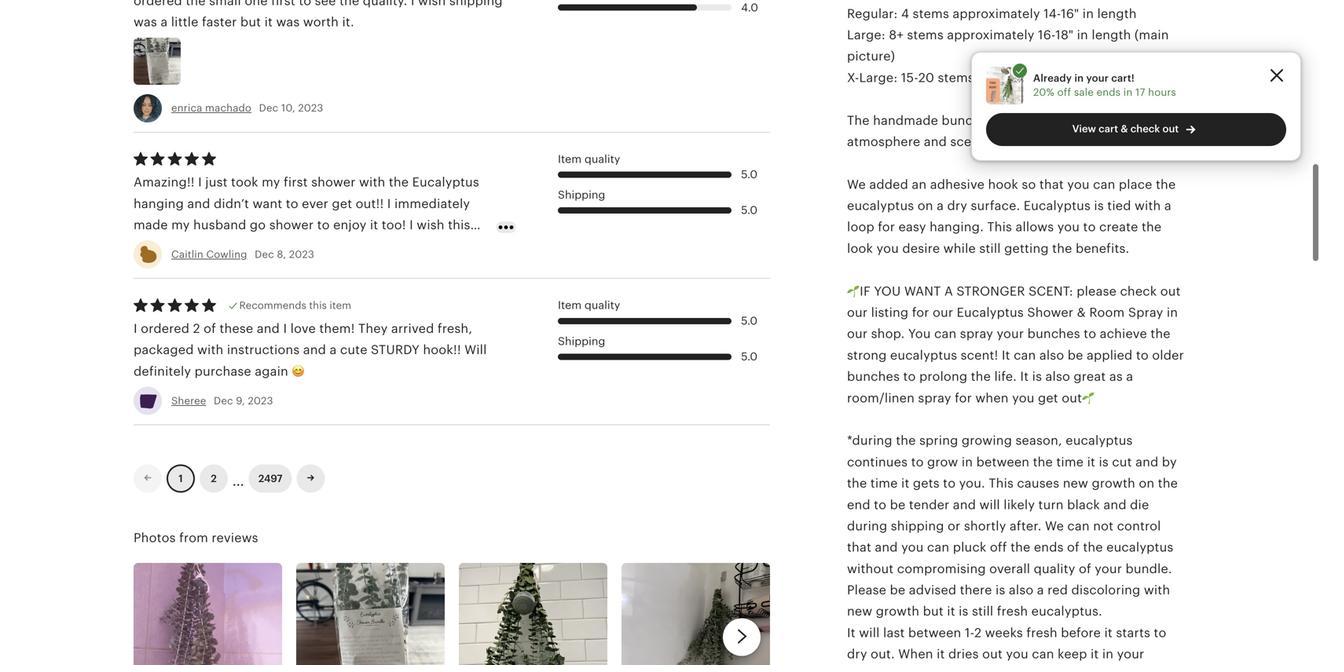 Task type: vqa. For each thing, say whether or not it's contained in the screenshot.
the leftmost the that
yes



Task type: describe. For each thing, give the bounding box(es) containing it.
causes
[[1018, 471, 1060, 486]]

eucalyptus inside we added an adhesive hook so that you can place the eucalyptus on a dry surface. eucalyptus is tied with a loop for easy hanging. this allows you to create the look you desire while still getting the benefits.
[[1024, 193, 1091, 208]]

last
[[884, 621, 905, 635]]

1 vertical spatial fresh
[[1027, 621, 1058, 635]]

cart!
[[1112, 72, 1135, 84]]

to left prolong
[[904, 364, 916, 379]]

to left older
[[1137, 343, 1149, 357]]

still inside the *during the spring growing season, eucalyptus continues to grow in between the time it is cut and by the time it gets to you. this causes new growth on the end to be tender and will likely turn black and die during shipping or shortly after. we can not control that and you can pluck off the ends of the eucalyptus without compromising overall quality of your bundle. please be advised there is also a red discoloring with new growth but it is still fresh eucalyptus. it will last between 1-2 weeks fresh before it starts to dry out. when it dries out you can keep it in your shower as long as mold is not growing on it. *the
[[972, 600, 994, 614]]

eucalyptus inside we added an adhesive hook so that you can place the eucalyptus on a dry surface. eucalyptus is tied with a loop for easy hanging. this allows you to create the look you desire while still getting the benefits.
[[847, 193, 915, 208]]

…
[[233, 462, 244, 485]]

ends inside the already in your cart! 20% off sale ends in 17 hours
[[1097, 87, 1121, 98]]

to inside we added an adhesive hook so that you can place the eucalyptus on a dry surface. eucalyptus is tied with a loop for easy hanging. this allows you to create the look you desire while still getting the benefits.
[[1084, 215, 1096, 229]]

shop.
[[872, 322, 905, 336]]

0 vertical spatial shower
[[311, 170, 356, 184]]

these
[[220, 316, 253, 331]]

forever!
[[174, 234, 222, 248]]

dec for 10,
[[259, 97, 279, 109]]

you down 'soothing'
[[1068, 172, 1090, 186]]

eucalyptus down control
[[1107, 535, 1174, 550]]

1 vertical spatial for
[[912, 300, 930, 314]]

check inside 🌱if you want a stronger scent: please check out our listing for our eucalyptus shower & room spray in our shop. you can spray your bunches to achieve the strong eucalyptus scent! it can also be applied to older bunches to prolong the life. it is also great as a room/linen spray for when you get out🌱
[[1121, 279, 1157, 293]]

continues
[[847, 450, 908, 464]]

2 vertical spatial length
[[1036, 65, 1076, 79]]

1 vertical spatial large:
[[860, 65, 898, 79]]

to down first at the left top
[[286, 191, 299, 205]]

room/linen
[[847, 386, 915, 400]]

again
[[255, 359, 288, 373]]

you
[[909, 322, 931, 336]]

get inside amazing!! i just took my first shower with the eucalyptus hanging and didn't want to ever get out!! i immediately made my husband go shower to enjoy it too! i wish this lasted forever! it's very fragrant and pretty, was a very relaxing vibe.
[[332, 191, 352, 205]]

our down a
[[933, 300, 954, 314]]

to down room
[[1084, 322, 1097, 336]]

when
[[899, 642, 934, 657]]

with inside i ordered 2 of these and i love them! they arrived fresh, packaged with instructions and a cute sturdy hook!! will definitely purchase again 😊
[[197, 338, 224, 352]]

enrica machado dec 10, 2023
[[171, 97, 324, 109]]

the down the after. on the bottom right
[[1011, 535, 1031, 550]]

1 very from the left
[[246, 234, 272, 248]]

off inside the *during the spring growing season, eucalyptus continues to grow in between the time it is cut and by the time it gets to you. this causes new growth on the end to be tender and will likely turn black and die during shipping or shortly after. we can not control that and you can pluck off the ends of the eucalyptus without compromising overall quality of your bundle. please be advised there is also a red discoloring with new growth but it is still fresh eucalyptus. it will last between 1-2 weeks fresh before it starts to dry out. when it dries out you can keep it in your shower as long as mold is not growing on it. *the
[[990, 535, 1008, 550]]

it right the keep
[[1091, 642, 1099, 657]]

is inside 🌱if you want a stronger scent: please check out our listing for our eucalyptus shower & room spray in our shop. you can spray your bunches to achieve the strong eucalyptus scent! it can also be applied to older bunches to prolong the life. it is also great as a room/linen spray for when you get out🌱
[[1033, 364, 1043, 379]]

a inside 🌱if you want a stronger scent: please check out our listing for our eucalyptus shower & room spray in our shop. you can spray your bunches to achieve the strong eucalyptus scent! it can also be applied to older bunches to prolong the life. it is also great as a room/linen spray for when you get out🌱
[[1127, 364, 1134, 379]]

caitlin
[[171, 243, 204, 255]]

dry inside we added an adhesive hook so that you can place the eucalyptus on a dry surface. eucalyptus is tied with a loop for easy hanging. this allows you to create the look you desire while still getting the benefits.
[[948, 193, 968, 208]]

adhesive
[[931, 172, 985, 186]]

in left 17
[[1124, 87, 1133, 98]]

dry inside the *during the spring growing season, eucalyptus continues to grow in between the time it is cut and by the time it gets to you. this causes new growth on the end to be tender and will likely turn black and die during shipping or shortly after. we can not control that and you can pluck off the ends of the eucalyptus without compromising overall quality of your bundle. please be advised there is also a red discoloring with new growth but it is still fresh eucalyptus. it will last between 1-2 weeks fresh before it starts to dry out. when it dries out you can keep it in your shower as long as mold is not growing on it. *the
[[847, 642, 868, 657]]

i right out!!
[[387, 191, 391, 205]]

it left gets
[[902, 471, 910, 486]]

and left the die
[[1104, 493, 1127, 507]]

2023 for enrica machado dec 10, 2023
[[298, 97, 324, 109]]

achieve
[[1100, 322, 1148, 336]]

0 vertical spatial stems
[[913, 1, 950, 15]]

18"
[[1056, 22, 1074, 37]]

in right 18"
[[1078, 22, 1089, 37]]

1 vertical spatial be
[[890, 493, 906, 507]]

20
[[919, 65, 935, 79]]

hook
[[989, 172, 1019, 186]]

16-
[[1039, 22, 1056, 37]]

the down 'by'
[[1159, 471, 1178, 486]]

1 horizontal spatial on
[[1086, 664, 1101, 666]]

the left spring
[[896, 429, 916, 443]]

0 horizontal spatial this
[[309, 295, 327, 306]]

this inside amazing!! i just took my first shower with the eucalyptus hanging and didn't want to ever get out!! i immediately made my husband go shower to enjoy it too! i wish this lasted forever! it's very fragrant and pretty, was a very relaxing vibe.
[[448, 213, 471, 227]]

and up "without" on the right of the page
[[875, 535, 898, 550]]

definitely
[[134, 359, 191, 373]]

to down ever
[[317, 213, 330, 227]]

out🌱
[[1062, 386, 1095, 400]]

quality for caitlin cowling dec 8, 2023
[[585, 147, 620, 160]]

starts
[[1117, 621, 1151, 635]]

you down "shipping"
[[902, 535, 924, 550]]

machado
[[205, 97, 252, 109]]

the down 'black'
[[1084, 535, 1104, 550]]

2 vertical spatial stems
[[938, 65, 975, 79]]

a inside i ordered 2 of these and i love them! they arrived fresh, packaged with instructions and a cute sturdy hook!! will definitely purchase again 😊
[[330, 338, 337, 352]]

there
[[960, 578, 993, 592]]

took
[[231, 170, 258, 184]]

them!
[[319, 316, 355, 331]]

vibe.
[[186, 255, 216, 270]]

this inside the *during the spring growing season, eucalyptus continues to grow in between the time it is cut and by the time it gets to you. this causes new growth on the end to be tender and will likely turn black and die during shipping or shortly after. we can not control that and you can pluck off the ends of the eucalyptus without compromising overall quality of your bundle. please be advised there is also a red discoloring with new growth but it is still fresh eucalyptus. it will last between 1-2 weeks fresh before it starts to dry out. when it dries out you can keep it in your shower as long as mold is not growing on it. *the
[[989, 471, 1014, 486]]

fragrant
[[276, 234, 325, 248]]

1 horizontal spatial &
[[1121, 123, 1129, 135]]

reviews
[[212, 526, 258, 540]]

22"
[[999, 65, 1018, 79]]

1 horizontal spatial bunches
[[1028, 322, 1081, 336]]

when
[[976, 386, 1009, 400]]

eucalyptus up cut
[[1066, 429, 1133, 443]]

can left the keep
[[1032, 642, 1055, 657]]

sale
[[1075, 87, 1094, 98]]

1 5.0 from the top
[[741, 163, 758, 175]]

in right 22"
[[1022, 65, 1033, 79]]

can right you
[[935, 322, 957, 336]]

1 vertical spatial shower
[[269, 213, 314, 227]]

during
[[847, 514, 888, 528]]

to up gets
[[912, 450, 924, 464]]

will
[[465, 338, 487, 352]]

and down you.
[[953, 493, 976, 507]]

1 horizontal spatial time
[[1057, 450, 1084, 464]]

0 vertical spatial fresh
[[997, 600, 1028, 614]]

shipping
[[891, 514, 945, 528]]

a
[[945, 279, 954, 293]]

and down "enjoy"
[[328, 234, 351, 248]]

you.
[[960, 471, 986, 486]]

and down love
[[303, 338, 326, 352]]

loop
[[847, 215, 875, 229]]

2 vertical spatial of
[[1079, 557, 1092, 571]]

fresh,
[[438, 316, 473, 331]]

turn
[[1039, 493, 1064, 507]]

0 horizontal spatial bunches
[[847, 364, 900, 379]]

1 vertical spatial growth
[[876, 600, 920, 614]]

the right place
[[1156, 172, 1176, 186]]

1 horizontal spatial not
[[1094, 514, 1114, 528]]

dries
[[949, 642, 979, 657]]

a inside the *during the spring growing season, eucalyptus continues to grow in between the time it is cut and by the time it gets to you. this causes new growth on the end to be tender and will likely turn black and die during shipping or shortly after. we can not control that and you can pluck off the ends of the eucalyptus without compromising overall quality of your bundle. please be advised there is also a red discoloring with new growth but it is still fresh eucalyptus. it will last between 1-2 weeks fresh before it starts to dry out. when it dries out you can keep it in your shower as long as mold is not growing on it. *the
[[1038, 578, 1045, 592]]

it left starts
[[1105, 621, 1113, 635]]

is down overall at the bottom of page
[[996, 578, 1006, 592]]

3 5.0 from the top
[[741, 309, 758, 322]]

we inside we added an adhesive hook so that you can place the eucalyptus on a dry surface. eucalyptus is tied with a loop for easy hanging. this allows you to create the look you desire while still getting the benefits.
[[847, 172, 866, 186]]

8,
[[277, 243, 286, 255]]

caitlin cowling link
[[171, 243, 247, 255]]

cut
[[1113, 450, 1133, 464]]

0 vertical spatial it
[[1002, 343, 1011, 357]]

is left cut
[[1099, 450, 1109, 464]]

control
[[1118, 514, 1162, 528]]

that inside we added an adhesive hook so that you can place the eucalyptus on a dry surface. eucalyptus is tied with a loop for easy hanging. this allows you to create the look you desire while still getting the benefits.
[[1040, 172, 1064, 186]]

i left love
[[283, 316, 287, 331]]

enrica
[[171, 97, 202, 109]]

it inside the *during the spring growing season, eucalyptus continues to grow in between the time it is cut and by the time it gets to you. this causes new growth on the end to be tender and will likely turn black and die during shipping or shortly after. we can not control that and you can pluck off the ends of the eucalyptus without compromising overall quality of your bundle. please be advised there is also a red discoloring with new growth but it is still fresh eucalyptus. it will last between 1-2 weeks fresh before it starts to dry out. when it dries out you can keep it in your shower as long as mold is not growing on it. *the
[[847, 621, 856, 635]]

2 5.0 from the top
[[741, 199, 758, 211]]

can inside we added an adhesive hook so that you can place the eucalyptus on a dry surface. eucalyptus is tied with a loop for easy hanging. this allows you to create the look you desire while still getting the benefits.
[[1094, 172, 1116, 186]]

likely
[[1004, 493, 1035, 507]]

the down season, at right bottom
[[1033, 450, 1053, 464]]

in up sale at the right of the page
[[1075, 72, 1084, 84]]

you down weeks
[[1007, 642, 1029, 657]]

i left just on the top of page
[[198, 170, 202, 184]]

item for caitlin cowling dec 8, 2023
[[558, 147, 582, 160]]

*during
[[847, 429, 893, 443]]

1 vertical spatial it
[[1021, 364, 1029, 379]]

made
[[134, 213, 168, 227]]

also inside the *during the spring growing season, eucalyptus continues to grow in between the time it is cut and by the time it gets to you. this causes new growth on the end to be tender and will likely turn black and die during shipping or shortly after. we can not control that and you can pluck off the ends of the eucalyptus without compromising overall quality of your bundle. please be advised there is also a red discoloring with new growth but it is still fresh eucalyptus. it will last between 1-2 weeks fresh before it starts to dry out. when it dries out you can keep it in your shower as long as mold is not growing on it. *the
[[1009, 578, 1034, 592]]

pluck
[[953, 535, 987, 550]]

2 very from the left
[[436, 234, 462, 248]]

this inside we added an adhesive hook so that you can place the eucalyptus on a dry surface. eucalyptus is tied with a loop for easy hanging. this allows you to create the look you desire while still getting the benefits.
[[988, 215, 1013, 229]]

the down 'allows'
[[1053, 236, 1073, 250]]

to right end
[[874, 493, 887, 507]]

eucalyptus inside 🌱if you want a stronger scent: please check out our listing for our eucalyptus shower & room spray in our shop. you can spray your bunches to achieve the strong eucalyptus scent! it can also be applied to older bunches to prolong the life. it is also great as a room/linen spray for when you get out🌱
[[891, 343, 958, 357]]

0 vertical spatial also
[[1040, 343, 1065, 357]]

1 vertical spatial new
[[847, 600, 873, 614]]

ordered
[[141, 316, 190, 331]]

shipping for caitlin cowling dec 8, 2023
[[558, 183, 606, 196]]

and up instructions
[[257, 316, 280, 331]]

it right but
[[948, 600, 956, 614]]

die
[[1131, 493, 1150, 507]]

it up long
[[937, 642, 945, 657]]

0 vertical spatial out
[[1163, 123, 1179, 135]]

1 vertical spatial of
[[1068, 535, 1080, 550]]

hook!!
[[423, 338, 461, 352]]

after.
[[1010, 514, 1042, 528]]

1 vertical spatial between
[[909, 621, 962, 635]]

off inside the already in your cart! 20% off sale ends in 17 hours
[[1058, 87, 1072, 98]]

1 vertical spatial also
[[1046, 364, 1071, 379]]

still inside we added an adhesive hook so that you can place the eucalyptus on a dry surface. eucalyptus is tied with a loop for easy hanging. this allows you to create the look you desire while still getting the benefits.
[[980, 236, 1001, 250]]

1 horizontal spatial my
[[262, 170, 280, 184]]

0 vertical spatial approximately
[[953, 1, 1041, 15]]

1 horizontal spatial as
[[943, 664, 956, 666]]

is right mold
[[995, 664, 1004, 666]]

in inside 🌱if you want a stronger scent: please check out our listing for our eucalyptus shower & room spray in our shop. you can spray your bunches to achieve the strong eucalyptus scent! it can also be applied to older bunches to prolong the life. it is also great as a room/linen spray for when you get out🌱
[[1167, 300, 1179, 314]]

shower inside the *during the spring growing season, eucalyptus continues to grow in between the time it is cut and by the time it gets to you. this causes new growth on the end to be tender and will likely turn black and die during shipping or shortly after. we can not control that and you can pluck off the ends of the eucalyptus without compromising overall quality of your bundle. please be advised there is also a red discoloring with new growth but it is still fresh eucalyptus. it will last between 1-2 weeks fresh before it starts to dry out. when it dries out you can keep it in your shower as long as mold is not growing on it. *the
[[847, 664, 892, 666]]

prolong
[[920, 364, 968, 379]]

sheree link
[[171, 390, 206, 402]]

eucalyptus inside amazing!! i just took my first shower with the eucalyptus hanging and didn't want to ever get out!! i immediately made my husband go shower to enjoy it too! i wish this lasted forever! it's very fragrant and pretty, was a very relaxing vibe.
[[412, 170, 479, 184]]

a up hanging.
[[937, 193, 944, 208]]

1-
[[965, 621, 975, 635]]

0 horizontal spatial will
[[859, 621, 880, 635]]

to down grow
[[944, 471, 956, 486]]

cowling
[[206, 243, 247, 255]]

want
[[253, 191, 282, 205]]

a right tied
[[1165, 193, 1172, 208]]

can up life.
[[1014, 343, 1037, 357]]

pretty,
[[355, 234, 395, 248]]

allows
[[1016, 215, 1054, 229]]

2 horizontal spatial on
[[1139, 471, 1155, 486]]

relaxing
[[134, 255, 183, 270]]

9,
[[236, 390, 245, 402]]

1 vertical spatial time
[[871, 471, 898, 486]]

1 vertical spatial approximately
[[948, 22, 1035, 37]]

grow
[[928, 450, 959, 464]]

🌱if
[[847, 279, 871, 293]]

that inside the handmade bunch gives your bathroom a spa like atmosphere and scent that is super soothing
[[988, 129, 1012, 143]]

is inside the handmade bunch gives your bathroom a spa like atmosphere and scent that is super soothing
[[1016, 129, 1026, 143]]

life.
[[995, 364, 1017, 379]]

wish
[[417, 213, 445, 227]]

lasted
[[134, 234, 171, 248]]

shortly
[[964, 514, 1007, 528]]

cute
[[340, 338, 368, 352]]

quality for sheree dec 9, 2023
[[585, 294, 620, 306]]

your inside 🌱if you want a stronger scent: please check out our listing for our eucalyptus shower & room spray in our shop. you can spray your bunches to achieve the strong eucalyptus scent! it can also be applied to older bunches to prolong the life. it is also great as a room/linen spray for when you get out🌱
[[997, 322, 1025, 336]]

4
[[902, 1, 910, 15]]

0 horizontal spatial spray
[[919, 386, 952, 400]]

0 horizontal spatial as
[[895, 664, 909, 666]]

item quality for sheree dec 9, 2023
[[558, 294, 620, 306]]

of inside i ordered 2 of these and i love them! they arrived fresh, packaged with instructions and a cute sturdy hook!! will definitely purchase again 😊
[[204, 316, 216, 331]]

out!!
[[356, 191, 384, 205]]

2 vertical spatial be
[[890, 578, 906, 592]]

it left cut
[[1088, 450, 1096, 464]]

scent:
[[1029, 279, 1074, 293]]

gets
[[913, 471, 940, 486]]

1 horizontal spatial growing
[[1032, 664, 1082, 666]]

with inside amazing!! i just took my first shower with the eucalyptus hanging and didn't want to ever get out!! i immediately made my husband go shower to enjoy it too! i wish this lasted forever! it's very fragrant and pretty, was a very relaxing vibe.
[[359, 170, 386, 184]]

view cart & check out
[[1073, 123, 1179, 135]]

recommends this item
[[239, 295, 352, 306]]

photos
[[134, 526, 176, 540]]

scent
[[951, 129, 984, 143]]

2 vertical spatial for
[[955, 386, 972, 400]]

tender
[[909, 493, 950, 507]]

the up end
[[847, 471, 867, 486]]

in up you.
[[962, 450, 973, 464]]

as inside 🌱if you want a stronger scent: please check out our listing for our eucalyptus shower & room spray in our shop. you can spray your bunches to achieve the strong eucalyptus scent! it can also be applied to older bunches to prolong the life. it is also great as a room/linen spray for when you get out🌱
[[1110, 364, 1123, 379]]



Task type: locate. For each thing, give the bounding box(es) containing it.
0 vertical spatial growth
[[1092, 471, 1136, 486]]

0 horizontal spatial growth
[[876, 600, 920, 614]]

immediately
[[395, 191, 470, 205]]

2497 link
[[249, 460, 292, 488]]

as down when
[[895, 664, 909, 666]]

the down scent!
[[971, 364, 991, 379]]

0 vertical spatial will
[[980, 493, 1001, 507]]

your up scent!
[[997, 322, 1025, 336]]

it up life.
[[1002, 343, 1011, 357]]

that right so
[[1040, 172, 1064, 186]]

1 horizontal spatial new
[[1063, 471, 1089, 486]]

so
[[1022, 172, 1037, 186]]

1 horizontal spatial dry
[[948, 193, 968, 208]]

our down the 🌱if
[[847, 300, 868, 314]]

you right 'allows'
[[1058, 215, 1080, 229]]

dry down adhesive at the right top of page
[[948, 193, 968, 208]]

1 vertical spatial dry
[[847, 642, 868, 657]]

the
[[847, 108, 870, 122]]

2023 right 9,
[[248, 390, 273, 402]]

dec left 8,
[[255, 243, 274, 255]]

x-
[[847, 65, 860, 79]]

be up "shipping"
[[890, 493, 906, 507]]

0 horizontal spatial 2
[[193, 316, 200, 331]]

with inside we added an adhesive hook so that you can place the eucalyptus on a dry surface. eucalyptus is tied with a loop for easy hanging. this allows you to create the look you desire while still getting the benefits.
[[1135, 193, 1161, 208]]

approximately up 16-
[[953, 1, 1041, 15]]

0 vertical spatial this
[[988, 215, 1013, 229]]

2 right ordered
[[193, 316, 200, 331]]

still down there
[[972, 600, 994, 614]]

also
[[1040, 343, 1065, 357], [1046, 364, 1071, 379], [1009, 578, 1034, 592]]

1 vertical spatial eucalyptus
[[1024, 193, 1091, 208]]

0 vertical spatial spray
[[961, 322, 994, 336]]

get up "enjoy"
[[332, 191, 352, 205]]

this left item
[[309, 295, 327, 306]]

0 vertical spatial item quality
[[558, 147, 620, 160]]

also down shower
[[1040, 343, 1065, 357]]

hanging
[[134, 191, 184, 205]]

0 vertical spatial we
[[847, 172, 866, 186]]

1 link
[[167, 460, 195, 488]]

1 item quality from the top
[[558, 147, 620, 160]]

dec for 8,
[[255, 243, 274, 255]]

not down 'black'
[[1094, 514, 1114, 528]]

0 vertical spatial growing
[[962, 429, 1013, 443]]

between
[[977, 450, 1030, 464], [909, 621, 962, 635]]

that
[[988, 129, 1012, 143], [1040, 172, 1064, 186], [847, 535, 872, 550]]

is
[[1016, 129, 1026, 143], [1095, 193, 1104, 208], [1033, 364, 1043, 379], [1099, 450, 1109, 464], [996, 578, 1006, 592], [959, 600, 969, 614], [995, 664, 1004, 666]]

1 horizontal spatial it
[[1002, 343, 1011, 357]]

listing
[[872, 300, 909, 314]]

0 vertical spatial length
[[1098, 1, 1137, 15]]

view details of this review photo by enrica machado image
[[134, 32, 181, 79]]

you right look on the right of the page
[[877, 236, 899, 250]]

discoloring
[[1072, 578, 1141, 592]]

2 vertical spatial 2
[[975, 621, 982, 635]]

2 vertical spatial on
[[1086, 664, 1101, 666]]

fresh up weeks
[[997, 600, 1028, 614]]

eucalyptus inside 🌱if you want a stronger scent: please check out our listing for our eucalyptus shower & room spray in our shop. you can spray your bunches to achieve the strong eucalyptus scent! it can also be applied to older bunches to prolong the life. it is also great as a room/linen spray for when you get out🌱
[[957, 300, 1024, 314]]

length up the (main
[[1098, 1, 1137, 15]]

out.
[[871, 642, 895, 657]]

1 vertical spatial get
[[1038, 386, 1059, 400]]

0 horizontal spatial not
[[1008, 664, 1028, 666]]

ends
[[1097, 87, 1121, 98], [1034, 535, 1064, 550]]

advised
[[909, 578, 957, 592]]

1 vertical spatial growing
[[1032, 664, 1082, 666]]

2 inside i ordered 2 of these and i love them! they arrived fresh, packaged with instructions and a cute sturdy hook!! will definitely purchase again 😊
[[193, 316, 200, 331]]

already
[[1034, 72, 1072, 84]]

it left too! in the top left of the page
[[370, 213, 378, 227]]

2 vertical spatial it
[[847, 621, 856, 635]]

with inside the *during the spring growing season, eucalyptus continues to grow in between the time it is cut and by the time it gets to you. this causes new growth on the end to be tender and will likely turn black and die during shipping or shortly after. we can not control that and you can pluck off the ends of the eucalyptus without compromising overall quality of your bundle. please be advised there is also a red discoloring with new growth but it is still fresh eucalyptus. it will last between 1-2 weeks fresh before it starts to dry out. when it dries out you can keep it in your shower as long as mold is not growing on it. *the
[[1144, 578, 1171, 592]]

in right 16"
[[1083, 1, 1094, 15]]

1 horizontal spatial this
[[448, 213, 471, 227]]

0 vertical spatial 2023
[[298, 97, 324, 109]]

this
[[988, 215, 1013, 229], [989, 471, 1014, 486]]

bathroom
[[1051, 108, 1111, 122]]

1 vertical spatial item quality
[[558, 294, 620, 306]]

be inside 🌱if you want a stronger scent: please check out our listing for our eucalyptus shower & room spray in our shop. you can spray your bunches to achieve the strong eucalyptus scent! it can also be applied to older bunches to prolong the life. it is also great as a room/linen spray for when you get out🌱
[[1068, 343, 1084, 357]]

check
[[1131, 123, 1161, 135], [1121, 279, 1157, 293]]

can up tied
[[1094, 172, 1116, 186]]

0 vertical spatial large:
[[847, 22, 886, 37]]

1 vertical spatial out
[[1161, 279, 1181, 293]]

0 vertical spatial item
[[558, 147, 582, 160]]

1 vertical spatial 2
[[211, 468, 217, 480]]

season,
[[1016, 429, 1063, 443]]

1 horizontal spatial very
[[436, 234, 462, 248]]

2 shipping from the top
[[558, 330, 606, 342]]

between up you.
[[977, 450, 1030, 464]]

amazing!! i just took my first shower with the eucalyptus hanging and didn't want to ever get out!! i immediately made my husband go shower to enjoy it too! i wish this lasted forever! it's very fragrant and pretty, was a very relaxing vibe.
[[134, 170, 479, 270]]

2 link
[[200, 460, 228, 488]]

1 vertical spatial this
[[989, 471, 1014, 486]]

1 vertical spatial spray
[[919, 386, 952, 400]]

off down already
[[1058, 87, 1072, 98]]

look
[[847, 236, 873, 250]]

is inside we added an adhesive hook so that you can place the eucalyptus on a dry surface. eucalyptus is tied with a loop for easy hanging. this allows you to create the look you desire while still getting the benefits.
[[1095, 193, 1104, 208]]

bundle.
[[1126, 557, 1173, 571]]

didn't
[[214, 191, 249, 205]]

too!
[[382, 213, 406, 227]]

our up strong
[[847, 322, 868, 336]]

on up the die
[[1139, 471, 1155, 486]]

0 vertical spatial shipping
[[558, 183, 606, 196]]

the inside amazing!! i just took my first shower with the eucalyptus hanging and didn't want to ever get out!! i immediately made my husband go shower to enjoy it too! i wish this lasted forever! it's very fragrant and pretty, was a very relaxing vibe.
[[389, 170, 409, 184]]

1 horizontal spatial get
[[1038, 386, 1059, 400]]

2 item from the top
[[558, 294, 582, 306]]

2 vertical spatial also
[[1009, 578, 1034, 592]]

it right life.
[[1021, 364, 1029, 379]]

new up 'black'
[[1063, 471, 1089, 486]]

added
[[870, 172, 909, 186]]

0 vertical spatial quality
[[585, 147, 620, 160]]

very
[[246, 234, 272, 248], [436, 234, 462, 248]]

that down gives
[[988, 129, 1012, 143]]

large: down picture)
[[860, 65, 898, 79]]

🌱if you want a stronger scent: please check out our listing for our eucalyptus shower & room spray in our shop. you can spray your bunches to achieve the strong eucalyptus scent! it can also be applied to older bunches to prolong the life. it is also great as a room/linen spray for when you get out🌱
[[847, 279, 1185, 400]]

2 left …
[[211, 468, 217, 480]]

is up 1-
[[959, 600, 969, 614]]

1 vertical spatial on
[[1139, 471, 1155, 486]]

this up likely
[[989, 471, 1014, 486]]

0 vertical spatial for
[[878, 215, 896, 229]]

your up super
[[1020, 108, 1048, 122]]

scent!
[[961, 343, 999, 357]]

and down just on the top of page
[[187, 191, 210, 205]]

2 vertical spatial 2023
[[248, 390, 273, 402]]

eucalyptus
[[412, 170, 479, 184], [1024, 193, 1091, 208], [957, 300, 1024, 314]]

on inside we added an adhesive hook so that you can place the eucalyptus on a dry surface. eucalyptus is tied with a loop for easy hanging. this allows you to create the look you desire while still getting the benefits.
[[918, 193, 934, 208]]

photos from reviews
[[134, 526, 258, 540]]

will up shortly
[[980, 493, 1001, 507]]

hanging.
[[930, 215, 984, 229]]

in up it. on the right bottom
[[1103, 642, 1114, 657]]

hours
[[1149, 87, 1177, 98]]

2 vertical spatial out
[[983, 642, 1003, 657]]

2 horizontal spatial it
[[1021, 364, 1029, 379]]

0 vertical spatial dec
[[259, 97, 279, 109]]

0 horizontal spatial my
[[171, 213, 190, 227]]

you
[[875, 279, 901, 293]]

& inside 🌱if you want a stronger scent: please check out our listing for our eucalyptus shower & room spray in our shop. you can spray your bunches to achieve the strong eucalyptus scent! it can also be applied to older bunches to prolong the life. it is also great as a room/linen spray for when you get out🌱
[[1077, 300, 1086, 314]]

the up older
[[1151, 322, 1171, 336]]

desire
[[903, 236, 940, 250]]

get left out🌱 at bottom
[[1038, 386, 1059, 400]]

eucalyptus.
[[1032, 600, 1103, 614]]

check inside the view cart & check out link
[[1131, 123, 1161, 135]]

spray down prolong
[[919, 386, 952, 400]]

older
[[1153, 343, 1185, 357]]

you down life.
[[1013, 386, 1035, 400]]

0 horizontal spatial we
[[847, 172, 866, 186]]

dry left out.
[[847, 642, 868, 657]]

bunches down shower
[[1028, 322, 1081, 336]]

ever
[[302, 191, 329, 205]]

it.
[[1105, 664, 1117, 666]]

spa
[[1125, 108, 1147, 122]]

2 inside the *during the spring growing season, eucalyptus continues to grow in between the time it is cut and by the time it gets to you. this causes new growth on the end to be tender and will likely turn black and die during shipping or shortly after. we can not control that and you can pluck off the ends of the eucalyptus without compromising overall quality of your bundle. please be advised there is also a red discoloring with new growth but it is still fresh eucalyptus. it will last between 1-2 weeks fresh before it starts to dry out. when it dries out you can keep it in your shower as long as mold is not growing on it. *the
[[975, 621, 982, 635]]

that down during
[[847, 535, 872, 550]]

for inside we added an adhesive hook so that you can place the eucalyptus on a dry surface. eucalyptus is tied with a loop for easy hanging. this allows you to create the look you desire while still getting the benefits.
[[878, 215, 896, 229]]

and
[[924, 129, 947, 143], [187, 191, 210, 205], [328, 234, 351, 248], [257, 316, 280, 331], [303, 338, 326, 352], [1136, 450, 1159, 464], [953, 493, 976, 507], [1104, 493, 1127, 507], [875, 535, 898, 550]]

eucalyptus
[[847, 193, 915, 208], [891, 343, 958, 357], [1066, 429, 1133, 443], [1107, 535, 1174, 550]]

shower down out.
[[847, 664, 892, 666]]

very down go
[[246, 234, 272, 248]]

2023 for caitlin cowling dec 8, 2023
[[289, 243, 314, 255]]

a inside the handmade bunch gives your bathroom a spa like atmosphere and scent that is super soothing
[[1115, 108, 1122, 122]]

out up mold
[[983, 642, 1003, 657]]

it inside amazing!! i just took my first shower with the eucalyptus hanging and didn't want to ever get out!! i immediately made my husband go shower to enjoy it too! i wish this lasted forever! it's very fragrant and pretty, was a very relaxing vibe.
[[370, 213, 378, 227]]

can down 'black'
[[1068, 514, 1090, 528]]

my
[[262, 170, 280, 184], [171, 213, 190, 227]]

get
[[332, 191, 352, 205], [1038, 386, 1059, 400]]

2 up dries
[[975, 621, 982, 635]]

0 horizontal spatial that
[[847, 535, 872, 550]]

your up sale at the right of the page
[[1087, 72, 1109, 84]]

new down please
[[847, 600, 873, 614]]

it left 'last'
[[847, 621, 856, 635]]

growing down the keep
[[1032, 664, 1082, 666]]

out inside the *during the spring growing season, eucalyptus continues to grow in between the time it is cut and by the time it gets to you. this causes new growth on the end to be tender and will likely turn black and die during shipping or shortly after. we can not control that and you can pluck off the ends of the eucalyptus without compromising overall quality of your bundle. please be advised there is also a red discoloring with new growth but it is still fresh eucalyptus. it will last between 1-2 weeks fresh before it starts to dry out. when it dries out you can keep it in your shower as long as mold is not growing on it. *the
[[983, 642, 1003, 657]]

dec
[[259, 97, 279, 109], [255, 243, 274, 255], [214, 390, 233, 402]]

1 horizontal spatial will
[[980, 493, 1001, 507]]

growth up 'last'
[[876, 600, 920, 614]]

be right please
[[890, 578, 906, 592]]

15-
[[902, 65, 919, 79]]

2 item quality from the top
[[558, 294, 620, 306]]

1 item from the top
[[558, 147, 582, 160]]

0 vertical spatial new
[[1063, 471, 1089, 486]]

0 horizontal spatial for
[[878, 215, 896, 229]]

0 horizontal spatial it
[[847, 621, 856, 635]]

i
[[198, 170, 202, 184], [387, 191, 391, 205], [410, 213, 413, 227], [134, 316, 137, 331], [283, 316, 287, 331]]

item quality for caitlin cowling dec 8, 2023
[[558, 147, 620, 160]]

2 vertical spatial dec
[[214, 390, 233, 402]]

out inside 🌱if you want a stronger scent: please check out our listing for our eucalyptus shower & room spray in our shop. you can spray your bunches to achieve the strong eucalyptus scent! it can also be applied to older bunches to prolong the life. it is also great as a room/linen spray for when you get out🌱
[[1161, 279, 1181, 293]]

1 vertical spatial shipping
[[558, 330, 606, 342]]

your
[[1087, 72, 1109, 84], [1020, 108, 1048, 122], [997, 322, 1025, 336], [1095, 557, 1123, 571], [1118, 642, 1145, 657]]

0 vertical spatial eucalyptus
[[412, 170, 479, 184]]

2 horizontal spatial as
[[1110, 364, 1123, 379]]

0 vertical spatial my
[[262, 170, 280, 184]]

0 horizontal spatial off
[[990, 535, 1008, 550]]

stronger
[[957, 279, 1026, 293]]

2 vertical spatial that
[[847, 535, 872, 550]]

2 vertical spatial shower
[[847, 664, 892, 666]]

for left when
[[955, 386, 972, 400]]

14-
[[1044, 1, 1061, 15]]

1 horizontal spatial between
[[977, 450, 1030, 464]]

get inside 🌱if you want a stronger scent: please check out our listing for our eucalyptus shower & room spray in our shop. you can spray your bunches to achieve the strong eucalyptus scent! it can also be applied to older bunches to prolong the life. it is also great as a room/linen spray for when you get out🌱
[[1038, 386, 1059, 400]]

0 vertical spatial 2
[[193, 316, 200, 331]]

black
[[1068, 493, 1101, 507]]

quality
[[585, 147, 620, 160], [585, 294, 620, 306], [1034, 557, 1076, 571]]

0 vertical spatial ends
[[1097, 87, 1121, 98]]

0 vertical spatial &
[[1121, 123, 1129, 135]]

ends down the after. on the bottom right
[[1034, 535, 1064, 550]]

1 vertical spatial length
[[1092, 22, 1132, 37]]

5.0
[[741, 163, 758, 175], [741, 199, 758, 211], [741, 309, 758, 322], [741, 345, 758, 358]]

will
[[980, 493, 1001, 507], [859, 621, 880, 635]]

and left 'by'
[[1136, 450, 1159, 464]]

a
[[1115, 108, 1122, 122], [937, 193, 944, 208], [1165, 193, 1172, 208], [425, 234, 432, 248], [330, 338, 337, 352], [1127, 364, 1134, 379], [1038, 578, 1045, 592]]

it
[[1002, 343, 1011, 357], [1021, 364, 1029, 379], [847, 621, 856, 635]]

1 vertical spatial will
[[859, 621, 880, 635]]

1 shipping from the top
[[558, 183, 606, 196]]

with
[[359, 170, 386, 184], [1135, 193, 1161, 208], [197, 338, 224, 352], [1144, 578, 1171, 592]]

you inside 🌱if you want a stronger scent: please check out our listing for our eucalyptus shower & room spray in our shop. you can spray your bunches to achieve the strong eucalyptus scent! it can also be applied to older bunches to prolong the life. it is also great as a room/linen spray for when you get out🌱
[[1013, 386, 1035, 400]]

&
[[1121, 123, 1129, 135], [1077, 300, 1086, 314]]

dec left 9,
[[214, 390, 233, 402]]

dec left 10,
[[259, 97, 279, 109]]

1 vertical spatial off
[[990, 535, 1008, 550]]

your inside the handmade bunch gives your bathroom a spa like atmosphere and scent that is super soothing
[[1020, 108, 1048, 122]]

0 vertical spatial get
[[332, 191, 352, 205]]

(main
[[1135, 22, 1170, 37]]

2 horizontal spatial 2
[[975, 621, 982, 635]]

item
[[558, 147, 582, 160], [558, 294, 582, 306]]

1 vertical spatial my
[[171, 213, 190, 227]]

to right starts
[[1154, 621, 1167, 635]]

not down weeks
[[1008, 664, 1028, 666]]

i left ordered
[[134, 316, 137, 331]]

overall
[[990, 557, 1031, 571]]

your down starts
[[1118, 642, 1145, 657]]

item
[[330, 295, 352, 306]]

1 vertical spatial stems
[[908, 22, 944, 37]]

1 horizontal spatial that
[[988, 129, 1012, 143]]

for
[[878, 215, 896, 229], [912, 300, 930, 314], [955, 386, 972, 400]]

0 horizontal spatial very
[[246, 234, 272, 248]]

can up compromising
[[928, 535, 950, 550]]

growth down cut
[[1092, 471, 1136, 486]]

1 vertical spatial dec
[[255, 243, 274, 255]]

1 vertical spatial check
[[1121, 279, 1157, 293]]

a right was
[[425, 234, 432, 248]]

0 vertical spatial time
[[1057, 450, 1084, 464]]

your up discoloring
[[1095, 557, 1123, 571]]

out up spray
[[1161, 279, 1181, 293]]

bunches
[[1028, 322, 1081, 336], [847, 364, 900, 379]]

recommends
[[239, 295, 307, 306]]

between down but
[[909, 621, 962, 635]]

quality inside the *during the spring growing season, eucalyptus continues to grow in between the time it is cut and by the time it gets to you. this causes new growth on the end to be tender and will likely turn black and die during shipping or shortly after. we can not control that and you can pluck off the ends of the eucalyptus without compromising overall quality of your bundle. please be advised there is also a red discoloring with new growth but it is still fresh eucalyptus. it will last between 1-2 weeks fresh before it starts to dry out. when it dries out you can keep it in your shower as long as mold is not growing on it. *the
[[1034, 557, 1076, 571]]

on left it. on the right bottom
[[1086, 664, 1101, 666]]

1 vertical spatial ends
[[1034, 535, 1064, 550]]

4 5.0 from the top
[[741, 345, 758, 358]]

1 horizontal spatial 2
[[211, 468, 217, 480]]

check down spa on the top of page
[[1131, 123, 1161, 135]]

off
[[1058, 87, 1072, 98], [990, 535, 1008, 550]]

1 vertical spatial quality
[[585, 294, 620, 306]]

0 vertical spatial on
[[918, 193, 934, 208]]

and inside the handmade bunch gives your bathroom a spa like atmosphere and scent that is super soothing
[[924, 129, 947, 143]]

keep
[[1058, 642, 1088, 657]]

of up discoloring
[[1079, 557, 1092, 571]]

easy
[[899, 215, 927, 229]]

also up out🌱 at bottom
[[1046, 364, 1071, 379]]

amazing!!
[[134, 170, 195, 184]]

2023 right 8,
[[289, 243, 314, 255]]

a inside amazing!! i just took my first shower with the eucalyptus hanging and didn't want to ever get out!! i immediately made my husband go shower to enjoy it too! i wish this lasted forever! it's very fragrant and pretty, was a very relaxing vibe.
[[425, 234, 432, 248]]

we inside the *during the spring growing season, eucalyptus continues to grow in between the time it is cut and by the time it gets to you. this causes new growth on the end to be tender and will likely turn black and die during shipping or shortly after. we can not control that and you can pluck off the ends of the eucalyptus without compromising overall quality of your bundle. please be advised there is also a red discoloring with new growth but it is still fresh eucalyptus. it will last between 1-2 weeks fresh before it starts to dry out. when it dries out you can keep it in your shower as long as mold is not growing on it. *the
[[1046, 514, 1064, 528]]

long
[[912, 664, 940, 666]]

large: up picture)
[[847, 22, 886, 37]]

the right create
[[1142, 215, 1162, 229]]

an
[[912, 172, 927, 186]]

eucalyptus down you
[[891, 343, 958, 357]]

out down like
[[1163, 123, 1179, 135]]

8+
[[889, 22, 904, 37]]

your inside the already in your cart! 20% off sale ends in 17 hours
[[1087, 72, 1109, 84]]

ends inside the *during the spring growing season, eucalyptus continues to grow in between the time it is cut and by the time it gets to you. this causes new growth on the end to be tender and will likely turn black and die during shipping or shortly after. we can not control that and you can pluck off the ends of the eucalyptus without compromising overall quality of your bundle. please be advised there is also a red discoloring with new growth but it is still fresh eucalyptus. it will last between 1-2 weeks fresh before it starts to dry out. when it dries out you can keep it in your shower as long as mold is not growing on it. *the
[[1034, 535, 1064, 550]]

shipping for sheree dec 9, 2023
[[558, 330, 606, 342]]

i right too! in the top left of the page
[[410, 213, 413, 227]]

as
[[1110, 364, 1123, 379], [895, 664, 909, 666], [943, 664, 956, 666]]

be
[[1068, 343, 1084, 357], [890, 493, 906, 507], [890, 578, 906, 592]]

item for sheree dec 9, 2023
[[558, 294, 582, 306]]

is left tied
[[1095, 193, 1104, 208]]

bunches down strong
[[847, 364, 900, 379]]

1
[[179, 468, 183, 480]]

dry
[[948, 193, 968, 208], [847, 642, 868, 657]]

that inside the *during the spring growing season, eucalyptus continues to grow in between the time it is cut and by the time it gets to you. this causes new growth on the end to be tender and will likely turn black and die during shipping or shortly after. we can not control that and you can pluck off the ends of the eucalyptus without compromising overall quality of your bundle. please be advised there is also a red discoloring with new growth but it is still fresh eucalyptus. it will last between 1-2 weeks fresh before it starts to dry out. when it dries out you can keep it in your shower as long as mold is not growing on it. *the
[[847, 535, 872, 550]]

for right loop
[[878, 215, 896, 229]]

2023
[[298, 97, 324, 109], [289, 243, 314, 255], [248, 390, 273, 402]]

0 horizontal spatial growing
[[962, 429, 1013, 443]]

0 horizontal spatial get
[[332, 191, 352, 205]]

1 horizontal spatial we
[[1046, 514, 1064, 528]]

sheree
[[171, 390, 206, 402]]

0 vertical spatial check
[[1131, 123, 1161, 135]]



